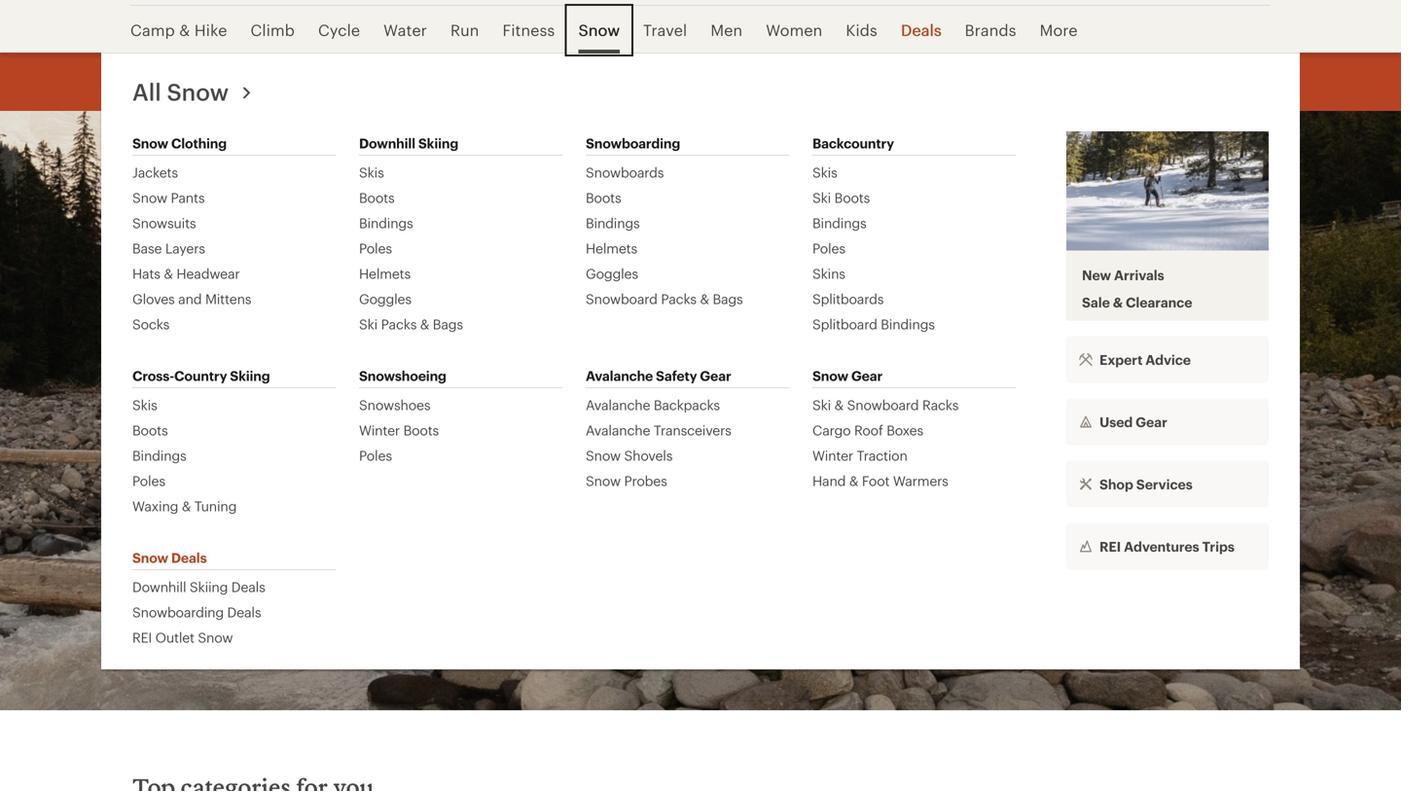 Task type: locate. For each thing, give the bounding box(es) containing it.
1 horizontal spatial goggles
[[586, 266, 638, 281]]

gear
[[700, 368, 731, 383], [851, 368, 883, 383], [1136, 414, 1168, 429]]

and down hats & headwear link on the left
[[178, 291, 202, 307]]

snowshoeing
[[359, 368, 446, 383]]

boots down "downhill skiing" 'link'
[[359, 190, 395, 205]]

skis down "downhill skiing" 'link'
[[359, 164, 384, 180]]

camp
[[130, 21, 175, 39]]

cross-
[[132, 368, 174, 383]]

ski left for at the right of page
[[813, 397, 831, 413]]

1 horizontal spatial skiing
[[230, 368, 270, 383]]

boots inside skis boots bindings poles helmets goggles ski packs & bags
[[359, 190, 395, 205]]

bindings inside the 'snowboards boots bindings helmets goggles snowboard packs & bags'
[[586, 215, 640, 231]]

skis inside skis ski boots bindings poles skins splitboards splitboard bindings
[[813, 164, 838, 180]]

helmets link up ski packs & bags link
[[359, 265, 411, 282]]

avalanche for avalanche backpacks avalanche transceivers snow shovels snow probes
[[586, 397, 650, 413]]

boots inside skis boots bindings poles waxing & tuning
[[132, 422, 168, 438]]

packs inside skis boots bindings poles helmets goggles ski packs & bags
[[381, 316, 417, 332]]

& left hike
[[179, 21, 190, 39]]

goggles link up 'snowboard packs & bags' link
[[586, 265, 638, 282]]

1 horizontal spatial and
[[746, 389, 781, 412]]

0 vertical spatial rei
[[1100, 538, 1121, 554]]

0 vertical spatial goggles
[[586, 266, 638, 281]]

bindings link for waxing & tuning
[[132, 447, 186, 464]]

bindings link for goggles
[[586, 214, 640, 232]]

avalanche up plus
[[586, 368, 653, 383]]

bindings down snowboards
[[586, 215, 640, 231]]

skis for skis boots bindings poles helmets goggles ski packs & bags
[[359, 164, 384, 180]]

0 horizontal spatial boots link
[[132, 421, 168, 439]]

rei inside downhill skiing deals snowboarding deals rei outlet snow
[[132, 630, 152, 645]]

skiing inside downhill skiing deals snowboarding deals rei outlet snow
[[190, 579, 228, 595]]

0 horizontal spatial goggles link
[[359, 290, 412, 308]]

packs
[[661, 291, 697, 307], [381, 316, 417, 332]]

0 vertical spatial new
[[1082, 267, 1111, 283]]

1 horizontal spatial skis link
[[359, 163, 384, 181]]

snowboards boots bindings helmets goggles snowboard packs & bags
[[586, 164, 743, 307]]

0 vertical spatial snowboard
[[586, 291, 658, 307]]

poles link up waxing
[[132, 472, 165, 489]]

0 vertical spatial snowboarding
[[586, 135, 680, 151]]

boots inside "snowshoes winter boots poles"
[[403, 422, 439, 438]]

new for new arrivals
[[1082, 267, 1111, 283]]

boots link
[[359, 189, 395, 206], [586, 189, 621, 206], [132, 421, 168, 439]]

1 avalanche from the top
[[586, 368, 653, 383]]

0 vertical spatial bags
[[713, 291, 743, 307]]

2 horizontal spatial the
[[962, 389, 992, 412]]

boots for skis boots bindings poles waxing & tuning
[[132, 422, 168, 438]]

avalanche safety gear
[[586, 368, 731, 383]]

0 horizontal spatial new
[[409, 389, 451, 412]]

snowboard up roof
[[847, 397, 919, 413]]

new down snowshoeing
[[409, 389, 451, 412]]

jackets
[[132, 164, 178, 180]]

1 horizontal spatial winter
[[813, 448, 853, 463]]

hike
[[195, 21, 227, 39]]

the
[[863, 389, 893, 412], [962, 389, 992, 412], [686, 479, 710, 497]]

0 vertical spatial helmets
[[586, 240, 637, 256]]

poles up the skins
[[813, 240, 846, 256]]

ski inside ski & snowboard racks cargo roof boxes winter traction hand & foot warmers
[[813, 397, 831, 413]]

0 vertical spatial avalanche
[[586, 368, 653, 383]]

snowboarding up the "snowboards" link at top
[[586, 135, 680, 151]]

skis
[[359, 164, 384, 180], [813, 164, 838, 180], [132, 397, 157, 413]]

expert advice
[[1100, 352, 1191, 367]]

poles link up the skins
[[813, 239, 846, 257]]

0 horizontal spatial and
[[178, 291, 202, 307]]

& up snowshoeing link
[[420, 316, 429, 332]]

gear for snow gear
[[851, 368, 883, 383]]

2 horizontal spatial gear
[[1136, 414, 1168, 429]]

bindings link down "ski boots" "link"
[[813, 214, 867, 232]]

new up the "sale"
[[1082, 267, 1111, 283]]

snow
[[578, 21, 620, 39], [167, 78, 229, 105], [132, 135, 168, 151], [132, 190, 167, 205], [813, 368, 849, 383], [586, 448, 621, 463], [586, 473, 621, 489], [132, 550, 168, 565], [198, 630, 233, 645]]

a hiker on a log bridge. text reads, up to 50% off. image
[[0, 111, 1401, 710]]

bindings for snowboards boots bindings helmets goggles snowboard packs & bags
[[586, 215, 640, 231]]

& up up to 50% off
[[700, 291, 709, 307]]

1 vertical spatial helmets
[[359, 266, 411, 281]]

0 vertical spatial and
[[178, 291, 202, 307]]

splitboards link
[[813, 290, 884, 308]]

skis up "ski boots" "link"
[[813, 164, 838, 180]]

hand
[[813, 473, 846, 489]]

poles up waxing
[[132, 473, 165, 489]]

boots down snowshoes
[[403, 422, 439, 438]]

skis link down "downhill skiing" 'link'
[[359, 163, 384, 181]]

2 horizontal spatial skis link
[[813, 163, 838, 181]]

boots down backcountry
[[835, 190, 870, 205]]

1 vertical spatial new
[[409, 389, 451, 412]]

skis for skis boots bindings poles waxing & tuning
[[132, 397, 157, 413]]

warmers
[[893, 473, 949, 489]]

0 horizontal spatial skiing
[[190, 579, 228, 595]]

downhill inside downhill skiing deals snowboarding deals rei outlet snow
[[132, 579, 186, 595]]

skis link for skis boots bindings poles helmets goggles ski packs & bags
[[359, 163, 384, 181]]

racks
[[922, 397, 959, 413]]

snowboard
[[586, 291, 658, 307], [847, 397, 919, 413]]

waxing
[[132, 498, 178, 514]]

poles link down winter boots link in the bottom of the page
[[359, 447, 392, 464]]

goggles link up ski packs & bags link
[[359, 290, 412, 308]]

bags up 50%
[[713, 291, 743, 307]]

snow inside downhill skiing deals snowboarding deals rei outlet snow
[[198, 630, 233, 645]]

& right hats
[[164, 266, 173, 281]]

1 horizontal spatial boots link
[[359, 189, 395, 206]]

and left gear
[[746, 389, 781, 412]]

the right the of
[[962, 389, 992, 412]]

bindings up waxing
[[132, 448, 186, 463]]

the up roof
[[863, 389, 893, 412]]

rei adventures trips
[[1100, 538, 1235, 554]]

boots link for snowboarding
[[586, 189, 621, 206]]

cross-country skiing
[[132, 368, 270, 383]]

rest
[[898, 389, 933, 412]]

0 horizontal spatial gear
[[700, 368, 731, 383]]

& inside jackets snow pants snowsuits base layers hats & headwear gloves and mittens socks
[[164, 266, 173, 281]]

helmets link up 'snowboard packs & bags' link
[[586, 239, 637, 257]]

bags up snowshoeing link
[[433, 316, 463, 332]]

bindings link down "downhill skiing" 'link'
[[359, 214, 413, 232]]

boots link for downhill skiing
[[359, 189, 395, 206]]

and inside jackets snow pants snowsuits base layers hats & headwear gloves and mittens socks
[[178, 291, 202, 307]]

snow down jackets link
[[132, 190, 167, 205]]

snowboard up to
[[586, 291, 658, 307]]

0 horizontal spatial snowboarding
[[132, 604, 224, 620]]

all snow
[[132, 78, 229, 105]]

1 horizontal spatial the
[[863, 389, 893, 412]]

gear up for at the right of page
[[851, 368, 883, 383]]

snow right all
[[167, 78, 229, 105]]

1 vertical spatial goggles
[[359, 291, 412, 307]]

snow down the snow shovels link
[[586, 473, 621, 489]]

ski inside skis boots bindings poles helmets goggles ski packs & bags
[[359, 316, 378, 332]]

2 avalanche from the top
[[586, 397, 650, 413]]

2 horizontal spatial skiing
[[418, 135, 458, 151]]

snow down waxing
[[132, 550, 168, 565]]

0 vertical spatial helmets link
[[586, 239, 637, 257]]

boots down "cross-"
[[132, 422, 168, 438]]

snow up jackets
[[132, 135, 168, 151]]

1 vertical spatial snowboard
[[847, 397, 919, 413]]

& left tuning
[[182, 498, 191, 514]]

snow probes link
[[586, 472, 667, 489]]

1 horizontal spatial snowboard
[[847, 397, 919, 413]]

poles inside skis boots bindings poles helmets goggles ski packs & bags
[[359, 240, 392, 256]]

snowboarding up outlet
[[132, 604, 224, 620]]

to
[[624, 310, 672, 373]]

1 vertical spatial and
[[746, 389, 781, 412]]

poles for snowshoes winter boots poles
[[359, 448, 392, 463]]

1 vertical spatial ski
[[359, 316, 378, 332]]

goggles inside skis boots bindings poles helmets goggles ski packs & bags
[[359, 291, 412, 307]]

2 vertical spatial ski
[[813, 397, 831, 413]]

ski packs & bags link
[[359, 315, 463, 333]]

0 vertical spatial downhill
[[359, 135, 415, 151]]

0 horizontal spatial winter
[[359, 422, 400, 438]]

helmets
[[586, 240, 637, 256], [359, 266, 411, 281]]

shop inside all snow banner
[[1100, 476, 1134, 492]]

poles link up ski packs & bags link
[[359, 239, 392, 257]]

0 horizontal spatial the
[[686, 479, 710, 497]]

1 horizontal spatial skis
[[359, 164, 384, 180]]

skis link
[[359, 163, 384, 181], [813, 163, 838, 181], [132, 396, 157, 414]]

0 horizontal spatial snowboard
[[586, 291, 658, 307]]

splitboards
[[813, 291, 884, 307]]

snow down snowboarding deals link
[[198, 630, 233, 645]]

snow gear
[[813, 368, 883, 383]]

bindings link down snowboards
[[586, 214, 640, 232]]

1 vertical spatial avalanche
[[586, 397, 650, 413]]

downhill skiing deals link
[[132, 578, 265, 596]]

1 vertical spatial winter
[[813, 448, 853, 463]]

for
[[832, 389, 858, 412]]

winter inside ski & snowboard racks cargo roof boxes winter traction hand & foot warmers
[[813, 448, 853, 463]]

poles inside "snowshoes winter boots poles"
[[359, 448, 392, 463]]

skis for skis ski boots bindings poles skins splitboards splitboard bindings
[[813, 164, 838, 180]]

helmets up ski packs & bags link
[[359, 266, 411, 281]]

ski up snowshoeing link
[[359, 316, 378, 332]]

avalanche up avalanche transceivers link
[[586, 397, 650, 413]]

1 horizontal spatial new
[[1082, 267, 1111, 283]]

0 horizontal spatial goggles
[[359, 291, 412, 307]]

avalanche
[[586, 368, 653, 383], [586, 397, 650, 413], [586, 422, 650, 438]]

skis inside skis boots bindings poles helmets goggles ski packs & bags
[[359, 164, 384, 180]]

bindings inside skis boots bindings poles waxing & tuning
[[132, 448, 186, 463]]

skins
[[813, 266, 846, 281]]

2 vertical spatial skiing
[[190, 579, 228, 595]]

0 vertical spatial packs
[[661, 291, 697, 307]]

rei left adventures
[[1100, 538, 1121, 554]]

shop for shop the deals
[[644, 479, 683, 497]]

1 horizontal spatial packs
[[661, 291, 697, 307]]

winter down snowshoes
[[359, 422, 400, 438]]

men button
[[699, 6, 754, 54]]

ski inside skis ski boots bindings poles skins splitboards splitboard bindings
[[813, 190, 831, 205]]

& inside skis boots bindings poles waxing & tuning
[[182, 498, 191, 514]]

0 horizontal spatial shop
[[644, 479, 683, 497]]

splitboard bindings link
[[813, 315, 935, 333]]

downhill
[[359, 135, 415, 151], [132, 579, 186, 595]]

downhill inside 'link'
[[359, 135, 415, 151]]

bindings inside skis boots bindings poles helmets goggles ski packs & bags
[[359, 215, 413, 231]]

snowshoeing link
[[359, 364, 446, 387]]

skiing for downhill skiing
[[418, 135, 458, 151]]

0 horizontal spatial bags
[[433, 316, 463, 332]]

2 horizontal spatial boots link
[[586, 189, 621, 206]]

1 horizontal spatial helmets link
[[586, 239, 637, 257]]

ski boots link
[[813, 189, 870, 206]]

0 vertical spatial ski
[[813, 190, 831, 205]]

layers
[[165, 240, 205, 256]]

packs up up to 50% off
[[661, 291, 697, 307]]

poles inside skis boots bindings poles waxing & tuning
[[132, 473, 165, 489]]

0 horizontal spatial helmets
[[359, 266, 411, 281]]

2 vertical spatial avalanche
[[586, 422, 650, 438]]

1 horizontal spatial rei
[[1100, 538, 1121, 554]]

1 vertical spatial goggles link
[[359, 290, 412, 308]]

0 horizontal spatial skis
[[132, 397, 157, 413]]

avalanche backpacks link
[[586, 396, 720, 414]]

all snow banner
[[0, 0, 1401, 670]]

ski & snowboard racks link
[[813, 396, 959, 414]]

boots inside the 'snowboards boots bindings helmets goggles snowboard packs & bags'
[[586, 190, 621, 205]]

boxes
[[887, 422, 924, 438]]

1 vertical spatial bags
[[433, 316, 463, 332]]

bindings link up waxing
[[132, 447, 186, 464]]

snowshoes winter boots poles
[[359, 397, 439, 463]]

1 vertical spatial packs
[[381, 316, 417, 332]]

skis link down "cross-"
[[132, 396, 157, 414]]

0 vertical spatial skiing
[[418, 135, 458, 151]]

poles link
[[359, 239, 392, 257], [813, 239, 846, 257], [359, 447, 392, 464], [132, 472, 165, 489]]

ski down backcountry
[[813, 190, 831, 205]]

skis down "cross-"
[[132, 397, 157, 413]]

avalanche up the snow shovels link
[[586, 422, 650, 438]]

helmets up 'snowboard packs & bags' link
[[586, 240, 637, 256]]

poles for skis boots bindings poles waxing & tuning
[[132, 473, 165, 489]]

deals up snowboarding deals link
[[231, 579, 265, 595]]

1 vertical spatial snowboarding
[[132, 604, 224, 620]]

splitboard
[[813, 316, 877, 332]]

gear right used
[[1136, 414, 1168, 429]]

clothing
[[171, 135, 227, 151]]

boots link down the "snowboards" link at top
[[586, 189, 621, 206]]

2 horizontal spatial skis
[[813, 164, 838, 180]]

& right the "sale"
[[1113, 294, 1123, 310]]

deals down downhill skiing deals link
[[227, 604, 261, 620]]

1 vertical spatial rei
[[132, 630, 152, 645]]

poles link for helmets
[[359, 239, 392, 257]]

0 vertical spatial winter
[[359, 422, 400, 438]]

boots link down "cross-"
[[132, 421, 168, 439]]

trips
[[1202, 538, 1235, 554]]

rei
[[1100, 538, 1121, 554], [132, 630, 152, 645]]

deals
[[901, 21, 942, 39], [171, 550, 207, 565], [231, 579, 265, 595], [227, 604, 261, 620]]

cycle button
[[307, 6, 372, 54]]

snowshoeing through powder on a bluebird day. image
[[1067, 131, 1269, 250]]

0 horizontal spatial rei
[[132, 630, 152, 645]]

outlet
[[155, 630, 194, 645]]

boots link down "downhill skiing" 'link'
[[359, 189, 395, 206]]

1 horizontal spatial shop
[[1100, 476, 1134, 492]]

brands
[[965, 21, 1017, 39]]

goggles up 'snowboard packs & bags' link
[[586, 266, 638, 281]]

shop down shovels
[[644, 479, 683, 497]]

1 horizontal spatial helmets
[[586, 240, 637, 256]]

snow left travel
[[578, 21, 620, 39]]

gloves
[[132, 291, 175, 307]]

jackets link
[[132, 163, 178, 181]]

skis link for skis ski boots bindings poles skins splitboards splitboard bindings
[[813, 163, 838, 181]]

pants
[[171, 190, 205, 205]]

bindings
[[359, 215, 413, 231], [586, 215, 640, 231], [813, 215, 867, 231], [881, 316, 935, 332], [132, 448, 186, 463]]

0 horizontal spatial downhill
[[132, 579, 186, 595]]

gear up clothing
[[700, 368, 731, 383]]

boots down the "snowboards" link at top
[[586, 190, 621, 205]]

1 vertical spatial downhill
[[132, 579, 186, 595]]

shop for shop services
[[1100, 476, 1134, 492]]

avalanche transceivers link
[[586, 421, 732, 439]]

safety
[[656, 368, 697, 383]]

1 horizontal spatial downhill
[[359, 135, 415, 151]]

1 horizontal spatial gear
[[851, 368, 883, 383]]

poles up ski packs & bags link
[[359, 240, 392, 256]]

and inside new snow markdowns plus clothing and gear for the rest of the year.
[[746, 389, 781, 412]]

new inside new arrivals link
[[1082, 267, 1111, 283]]

skis inside skis boots bindings poles waxing & tuning
[[132, 397, 157, 413]]

0 vertical spatial goggles link
[[586, 265, 638, 282]]

snowsuits link
[[132, 214, 196, 232]]

snowboarding
[[586, 135, 680, 151], [132, 604, 224, 620]]

poles down winter boots link in the bottom of the page
[[359, 448, 392, 463]]

the left deals
[[686, 479, 710, 497]]

bindings right splitboard
[[881, 316, 935, 332]]

1 vertical spatial helmets link
[[359, 265, 411, 282]]

poles inside skis ski boots bindings poles skins splitboards splitboard bindings
[[813, 240, 846, 256]]

bindings down "downhill skiing" 'link'
[[359, 215, 413, 231]]

shop services link
[[1067, 461, 1269, 507]]

skiing
[[418, 135, 458, 151], [230, 368, 270, 383], [190, 579, 228, 595]]

cross-country skiing link
[[132, 364, 270, 387]]

poles link for waxing & tuning
[[132, 472, 165, 489]]

1 horizontal spatial bags
[[713, 291, 743, 307]]

and
[[178, 291, 202, 307], [746, 389, 781, 412]]

& inside sale & clearance link
[[1113, 294, 1123, 310]]

rei left outlet
[[132, 630, 152, 645]]

shop left services
[[1100, 476, 1134, 492]]

goggles up ski packs & bags link
[[359, 291, 412, 307]]

skis link up "ski boots" "link"
[[813, 163, 838, 181]]

base layers link
[[132, 239, 205, 257]]

winter down cargo
[[813, 448, 853, 463]]

0 horizontal spatial packs
[[381, 316, 417, 332]]

& left foot
[[849, 473, 859, 489]]

hats & headwear link
[[132, 265, 240, 282]]

travel button
[[632, 6, 699, 54]]

new inside new snow markdowns plus clothing and gear for the rest of the year.
[[409, 389, 451, 412]]

packs up snowshoeing link
[[381, 316, 417, 332]]

skiing inside 'link'
[[418, 135, 458, 151]]

gear for used gear
[[1136, 414, 1168, 429]]

of
[[938, 389, 957, 412]]

climb
[[251, 21, 295, 39]]

kids button
[[834, 6, 889, 54]]

downhill for downhill skiing deals snowboarding deals rei outlet snow
[[132, 579, 186, 595]]

bindings link
[[359, 214, 413, 232], [586, 214, 640, 232], [813, 214, 867, 232], [132, 447, 186, 464]]

shovels
[[624, 448, 673, 463]]

deals right kids
[[901, 21, 942, 39]]



Task type: vqa. For each thing, say whether or not it's contained in the screenshot.


Task type: describe. For each thing, give the bounding box(es) containing it.
used gear link
[[1067, 398, 1269, 445]]

up to 50% off
[[539, 310, 862, 373]]

run button
[[439, 6, 491, 54]]

travel
[[643, 21, 687, 39]]

advice
[[1146, 352, 1191, 367]]

hand & foot warmers link
[[813, 472, 949, 489]]

skis ski boots bindings poles skins splitboards splitboard bindings
[[813, 164, 935, 332]]

helmets inside the 'snowboards boots bindings helmets goggles snowboard packs & bags'
[[586, 240, 637, 256]]

roof
[[854, 422, 883, 438]]

clothing
[[665, 389, 741, 412]]

base
[[132, 240, 162, 256]]

& inside camp & hike dropdown button
[[179, 21, 190, 39]]

new for new snow markdowns plus clothing and gear for the rest of the year.
[[409, 389, 451, 412]]

used gear
[[1100, 414, 1168, 429]]

snow inside jackets snow pants snowsuits base layers hats & headwear gloves and mittens socks
[[132, 190, 167, 205]]

& inside skis boots bindings poles helmets goggles ski packs & bags
[[420, 316, 429, 332]]

new arrivals link
[[1082, 266, 1164, 284]]

skiing for downhill skiing deals snowboarding deals rei outlet snow
[[190, 579, 228, 595]]

helmets inside skis boots bindings poles helmets goggles ski packs & bags
[[359, 266, 411, 281]]

0 horizontal spatial helmets link
[[359, 265, 411, 282]]

cycle
[[318, 21, 360, 39]]

rei adventures trips link
[[1067, 523, 1269, 570]]

boots link for cross-country skiing
[[132, 421, 168, 439]]

packs inside the 'snowboards boots bindings helmets goggles snowboard packs & bags'
[[661, 291, 697, 307]]

mittens
[[205, 291, 251, 307]]

expert
[[1100, 352, 1143, 367]]

boots for skis boots bindings poles helmets goggles ski packs & bags
[[359, 190, 395, 205]]

tuning
[[194, 498, 237, 514]]

& inside the 'snowboards boots bindings helmets goggles snowboard packs & bags'
[[700, 291, 709, 307]]

camp & hike button
[[130, 6, 239, 54]]

1 horizontal spatial snowboarding
[[586, 135, 680, 151]]

skins link
[[813, 265, 846, 282]]

snowboarding deals link
[[132, 603, 261, 621]]

probes
[[624, 473, 667, 489]]

water button
[[372, 6, 439, 54]]

all snow link
[[132, 74, 261, 108]]

used
[[1100, 414, 1133, 429]]

ski & snowboard racks cargo roof boxes winter traction hand & foot warmers
[[813, 397, 959, 489]]

cargo roof boxes link
[[813, 421, 924, 439]]

avalanche safety gear link
[[586, 364, 731, 387]]

deals
[[714, 479, 753, 497]]

women button
[[754, 6, 834, 54]]

adventures
[[1124, 538, 1199, 554]]

arrivals
[[1114, 267, 1164, 283]]

deals up downhill skiing deals link
[[171, 550, 207, 565]]

deals inside dropdown button
[[901, 21, 942, 39]]

rei outlet snow link
[[132, 629, 233, 646]]

backcountry link
[[813, 131, 894, 155]]

1 vertical spatial skiing
[[230, 368, 270, 383]]

plus
[[621, 389, 660, 412]]

men
[[711, 21, 743, 39]]

climb button
[[239, 6, 307, 54]]

snowshoes
[[359, 397, 431, 413]]

avalanche for avalanche safety gear
[[586, 368, 653, 383]]

off
[[796, 310, 862, 373]]

1 horizontal spatial goggles link
[[586, 265, 638, 282]]

bindings down "ski boots" "link"
[[813, 215, 867, 231]]

kids
[[846, 21, 878, 39]]

downhill skiing
[[359, 135, 458, 151]]

bindings for skis boots bindings poles helmets goggles ski packs & bags
[[359, 215, 413, 231]]

headwear
[[176, 266, 240, 281]]

fitness
[[503, 21, 555, 39]]

goggles inside the 'snowboards boots bindings helmets goggles snowboard packs & bags'
[[586, 266, 638, 281]]

shop the deals link
[[633, 470, 769, 507]]

sale & clearance
[[1082, 294, 1192, 310]]

country
[[174, 368, 227, 383]]

downhill skiing deals snowboarding deals rei outlet snow
[[132, 579, 265, 645]]

snowboards
[[586, 164, 664, 180]]

snow up snow probes "link"
[[586, 448, 621, 463]]

winter boots link
[[359, 421, 439, 439]]

services
[[1136, 476, 1193, 492]]

all
[[132, 78, 161, 105]]

snow gear link
[[813, 364, 883, 387]]

year.
[[678, 415, 723, 437]]

snow shovels link
[[586, 447, 673, 464]]

snow deals
[[132, 550, 207, 565]]

boots inside skis ski boots bindings poles skins splitboards splitboard bindings
[[835, 190, 870, 205]]

water
[[384, 21, 427, 39]]

winter traction link
[[813, 447, 908, 464]]

run
[[451, 21, 479, 39]]

winter inside "snowshoes winter boots poles"
[[359, 422, 400, 438]]

hats
[[132, 266, 160, 281]]

snowboard packs & bags link
[[586, 290, 743, 308]]

bindings for skis boots bindings poles waxing & tuning
[[132, 448, 186, 463]]

backpacks
[[654, 397, 720, 413]]

jackets snow pants snowsuits base layers hats & headwear gloves and mittens socks
[[132, 164, 251, 332]]

snow button
[[567, 6, 632, 54]]

snowsuits
[[132, 215, 196, 231]]

downhill for downhill skiing
[[359, 135, 415, 151]]

downhill skiing link
[[359, 131, 458, 155]]

& up cargo
[[835, 397, 844, 413]]

bags inside the 'snowboards boots bindings helmets goggles snowboard packs & bags'
[[713, 291, 743, 307]]

snowboarding inside downhill skiing deals snowboarding deals rei outlet snow
[[132, 604, 224, 620]]

sale
[[1082, 294, 1110, 310]]

snowboards link
[[586, 163, 664, 181]]

snow up for at the right of page
[[813, 368, 849, 383]]

snow inside dropdown button
[[578, 21, 620, 39]]

snowboard inside the 'snowboards boots bindings helmets goggles snowboard packs & bags'
[[586, 291, 658, 307]]

bindings link for skins
[[813, 214, 867, 232]]

avalanche backpacks avalanche transceivers snow shovels snow probes
[[586, 397, 732, 489]]

skis boots bindings poles helmets goggles ski packs & bags
[[359, 164, 463, 332]]

clearance
[[1126, 294, 1192, 310]]

poles for skis boots bindings poles helmets goggles ski packs & bags
[[359, 240, 392, 256]]

shop services
[[1100, 476, 1193, 492]]

poles link for skins
[[813, 239, 846, 257]]

gloves and mittens link
[[132, 290, 251, 308]]

shop the deals
[[644, 479, 753, 497]]

snowboard inside ski & snowboard racks cargo roof boxes winter traction hand & foot warmers
[[847, 397, 919, 413]]

3 avalanche from the top
[[586, 422, 650, 438]]

0 horizontal spatial skis link
[[132, 396, 157, 414]]

sale & clearance link
[[1082, 293, 1192, 311]]

bindings link for helmets
[[359, 214, 413, 232]]

bags inside skis boots bindings poles helmets goggles ski packs & bags
[[433, 316, 463, 332]]

50%
[[684, 310, 784, 373]]

boots for snowboards boots bindings helmets goggles snowboard packs & bags
[[586, 190, 621, 205]]

women
[[766, 21, 823, 39]]

snow deals link
[[132, 546, 207, 569]]

camp & hike
[[130, 21, 227, 39]]

markdowns
[[509, 389, 616, 412]]



